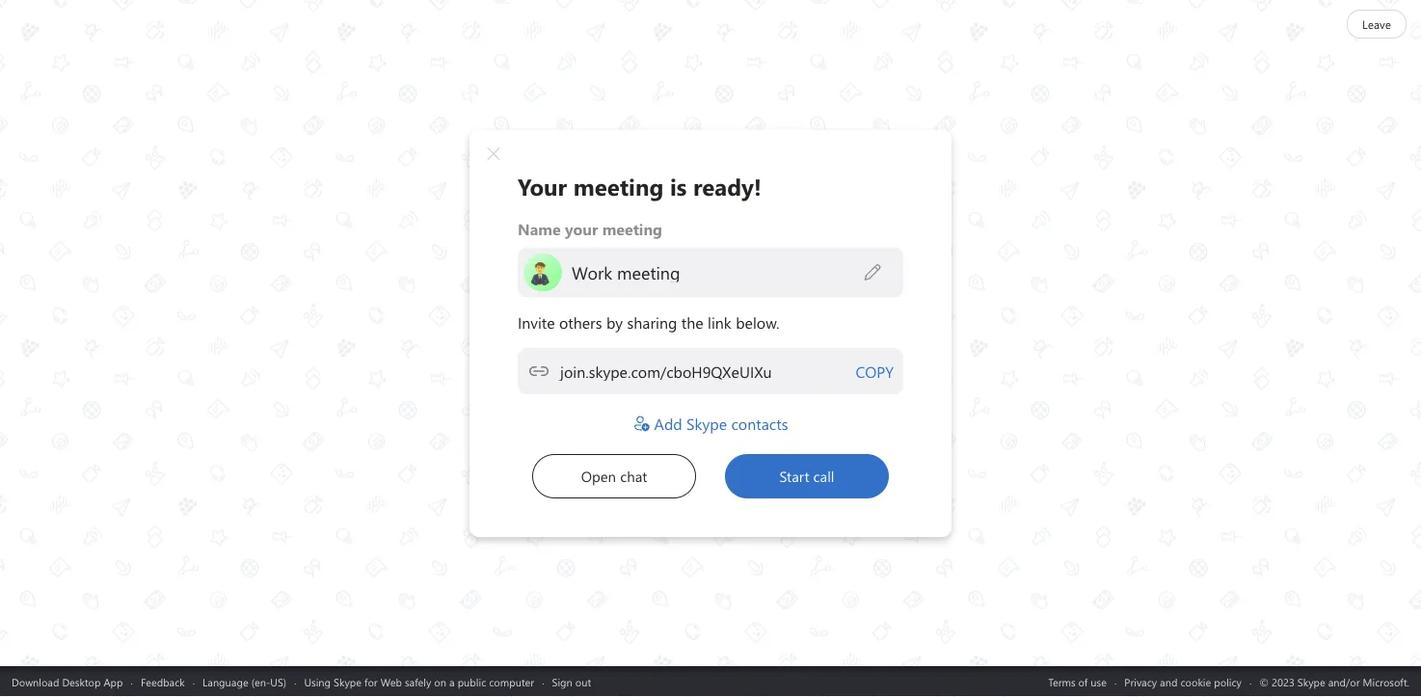 Task type: locate. For each thing, give the bounding box(es) containing it.
a
[[449, 675, 455, 689]]

download desktop app
[[12, 675, 123, 689]]

public
[[458, 675, 486, 689]]

Type a meeting name (optional) text field
[[571, 261, 863, 283]]

terms
[[1049, 675, 1076, 689]]

sign out link
[[552, 675, 591, 689]]

cookie
[[1181, 675, 1212, 689]]

on
[[434, 675, 447, 689]]

safely
[[405, 675, 431, 689]]

app
[[104, 675, 123, 689]]

language (en-us)
[[203, 675, 287, 689]]

terms of use
[[1049, 675, 1107, 689]]

and
[[1160, 675, 1178, 689]]

download
[[12, 675, 59, 689]]

using skype for web safely on a public computer link
[[304, 675, 534, 689]]

language (en-us) link
[[203, 675, 287, 689]]

web
[[381, 675, 402, 689]]

out
[[576, 675, 591, 689]]



Task type: describe. For each thing, give the bounding box(es) containing it.
feedback
[[141, 675, 185, 689]]

privacy and cookie policy link
[[1125, 675, 1242, 689]]

us)
[[270, 675, 287, 689]]

policy
[[1215, 675, 1242, 689]]

desktop
[[62, 675, 101, 689]]

feedback link
[[141, 675, 185, 689]]

computer
[[489, 675, 534, 689]]

of
[[1079, 675, 1088, 689]]

using skype for web safely on a public computer
[[304, 675, 534, 689]]

use
[[1091, 675, 1107, 689]]

privacy and cookie policy
[[1125, 675, 1242, 689]]

sign out
[[552, 675, 591, 689]]

skype
[[334, 675, 362, 689]]

using
[[304, 675, 331, 689]]

download desktop app link
[[12, 675, 123, 689]]

privacy
[[1125, 675, 1157, 689]]

for
[[365, 675, 378, 689]]

language
[[203, 675, 248, 689]]

(en-
[[251, 675, 270, 689]]

terms of use link
[[1049, 675, 1107, 689]]

sign
[[552, 675, 573, 689]]



Task type: vqa. For each thing, say whether or not it's contained in the screenshot.
Terms of use link
yes



